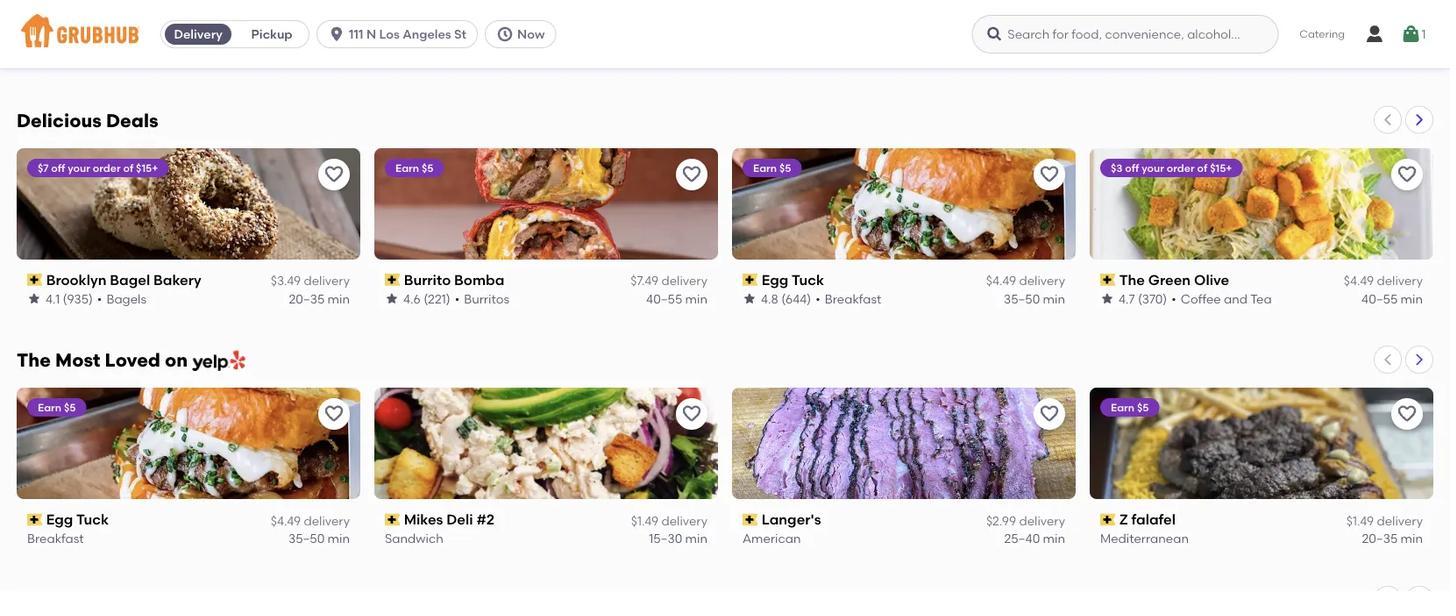 Task type: describe. For each thing, give the bounding box(es) containing it.
delivery for the green olive logo on the right top of page
[[1377, 273, 1424, 288]]

• breakfast
[[816, 291, 882, 306]]

20–35 min for z falafel
[[1363, 531, 1424, 546]]

$7.49
[[631, 273, 659, 288]]

delivery for 'langer's logo'
[[1020, 513, 1066, 528]]

american down now button
[[463, 50, 522, 65]]

$1.49 delivery link
[[743, 29, 1066, 49]]

(221)
[[424, 291, 451, 306]]

order for green
[[1167, 161, 1195, 174]]

burritos
[[464, 291, 510, 306]]

star icon image for the green olive
[[1101, 291, 1115, 305]]

• for 4.7 (370)
[[1172, 291, 1177, 306]]

1 horizontal spatial $1.49 delivery
[[989, 33, 1066, 48]]

to
[[1113, 528, 1125, 543]]

4.8 (644)
[[761, 291, 812, 306]]

bagels for 4.6 (382)
[[825, 50, 865, 65]]

3.9
[[1119, 50, 1136, 65]]

1 horizontal spatial svg image
[[986, 25, 1004, 43]]

now
[[517, 27, 545, 42]]

$1.99 delivery for ihop
[[1347, 33, 1424, 48]]

brooklyn bagel bakery
[[46, 271, 201, 288]]

$7
[[38, 161, 49, 174]]

save this restaurant image for the green olive
[[1397, 163, 1418, 184]]

delicious deals
[[17, 109, 158, 131]]

z falafel
[[1120, 511, 1176, 528]]

chick-
[[46, 31, 92, 48]]

20–35 min for chick-fil-a
[[289, 50, 350, 65]]

catering button
[[1288, 14, 1358, 54]]

bomba
[[454, 271, 505, 288]]

3.7 (169) • american
[[403, 50, 522, 65]]

4.1 (935)
[[46, 291, 93, 306]]

main navigation navigation
[[0, 0, 1451, 68]]

(935)
[[63, 291, 93, 306]]

$1.49 delivery for z falafel
[[1347, 513, 1424, 528]]

25–40
[[1005, 531, 1040, 546]]

earn $5 for egg tuck logo for save this restaurant icon for egg tuck
[[38, 401, 76, 414]]

caret left icon image for delicious deals
[[1381, 113, 1395, 127]]

1 horizontal spatial 35–50
[[1004, 291, 1040, 306]]

brooklyn
[[46, 271, 107, 288]]

checkout
[[1128, 528, 1186, 543]]

4.7
[[1119, 291, 1135, 306]]

$3.49
[[271, 273, 301, 288]]

0 vertical spatial 35–50 min
[[1004, 291, 1066, 306]]

egg tuck logo image for save this restaurant image related to egg tuck
[[732, 148, 1076, 259]]

the green olive logo image
[[1090, 148, 1434, 259]]

subscription pass image for egg tuck
[[27, 514, 43, 526]]

proceed
[[1059, 528, 1110, 543]]

american down a
[[101, 50, 159, 65]]

langer's
[[762, 511, 821, 528]]

z falafel logo image
[[1090, 388, 1434, 499]]

$2.99 delivery
[[987, 513, 1066, 528]]

0 horizontal spatial 35–50 min
[[289, 531, 350, 546]]

earn $5 for the burrito bomba logo
[[396, 161, 434, 174]]

mikes
[[404, 511, 443, 528]]

bakery
[[154, 271, 201, 288]]

earn $5 for z falafel logo
[[1111, 401, 1149, 414]]

0 horizontal spatial 35–50
[[289, 531, 325, 546]]

$1.49 for mikes deli #2
[[631, 513, 659, 528]]

tuck for egg tuck logo for save this restaurant icon for egg tuck
[[76, 511, 109, 528]]

15–30
[[649, 531, 683, 546]]

4.1
[[46, 291, 60, 306]]

deli
[[447, 511, 473, 528]]

(169)
[[423, 50, 450, 65]]

order for bagel
[[93, 161, 121, 174]]

earn for save this restaurant image related to z falafel
[[1111, 401, 1135, 414]]

los
[[379, 27, 400, 42]]

star icon image left the 4.6 (382)
[[743, 51, 757, 65]]

$1.99 for ihop
[[1347, 33, 1374, 48]]

loved
[[105, 349, 160, 372]]

star icon image for egg tuck
[[743, 291, 757, 305]]

15–30 min
[[649, 531, 708, 546]]

save this restaurant image for egg tuck
[[1039, 163, 1060, 184]]

of for green
[[1198, 161, 1208, 174]]

tea
[[1251, 291, 1272, 306]]

subscription pass image for egg tuck
[[743, 273, 758, 286]]

20–35 for brooklyn bagel bakery
[[289, 291, 325, 306]]

mcdonald's
[[404, 31, 486, 48]]

falafel
[[1132, 511, 1176, 528]]

0 horizontal spatial $4.49
[[271, 513, 301, 528]]

#2
[[477, 511, 495, 528]]

40–55 min for burrito bomba
[[646, 291, 708, 306]]

4.8 (77) • american
[[46, 50, 159, 65]]

star icon image for burrito bomba
[[385, 291, 399, 305]]

$1.99 delivery for chick-fil-a
[[273, 33, 350, 48]]

(644)
[[782, 291, 812, 306]]

save this restaurant image for brooklyn bagel bakery
[[324, 163, 345, 184]]

$15+ for bakery
[[136, 161, 158, 174]]

caret right icon image for delicious deals
[[1413, 113, 1427, 127]]

caret left icon image for the most loved on
[[1381, 353, 1395, 367]]

off for brooklyn
[[51, 161, 65, 174]]

$4.49 delivery for breakfast
[[987, 273, 1066, 288]]

• right (77)
[[91, 50, 96, 65]]

svg image inside 111 n los angeles st button
[[328, 25, 346, 43]]

4.7 (370)
[[1119, 291, 1168, 306]]

deals
[[106, 109, 158, 131]]

$3.49 delivery
[[271, 273, 350, 288]]

• bagels for 4.1 (935)
[[97, 291, 147, 306]]

Search for food, convenience, alcohol... search field
[[972, 15, 1279, 54]]

• right (169)
[[454, 50, 459, 65]]

(77)
[[66, 50, 87, 65]]

$1.99 for chick-fil-a
[[273, 33, 301, 48]]

egg tuck logo image for save this restaurant icon for egg tuck
[[17, 388, 360, 499]]

earn $5 for egg tuck logo corresponding to save this restaurant image related to egg tuck
[[753, 161, 791, 174]]

0 horizontal spatial $4.49 delivery
[[271, 513, 350, 528]]

(382)
[[782, 50, 811, 65]]

$4.49 delivery for coffee and tea
[[1344, 273, 1424, 288]]

pickup button
[[235, 20, 309, 48]]

n
[[367, 27, 376, 42]]

• coffee and tea
[[1172, 291, 1272, 306]]

earn for save this restaurant icon corresponding to burrito bomba
[[396, 161, 419, 174]]

off for the
[[1126, 161, 1140, 174]]

delivery
[[174, 27, 223, 42]]

and
[[1224, 291, 1248, 306]]

2 horizontal spatial svg image
[[1365, 24, 1386, 45]]

(370)
[[1138, 291, 1168, 306]]

• american
[[1178, 50, 1246, 65]]

111 n los angeles st
[[349, 27, 467, 42]]

coffee
[[1181, 291, 1222, 306]]

4.8 for 4.8 (77) • american
[[46, 50, 63, 65]]

$2.99
[[987, 513, 1017, 528]]

delivery for egg tuck logo for save this restaurant icon for egg tuck
[[304, 513, 350, 528]]



Task type: locate. For each thing, give the bounding box(es) containing it.
delivery
[[304, 33, 350, 48], [1020, 33, 1066, 48], [1377, 33, 1424, 48], [304, 273, 350, 288], [662, 273, 708, 288], [1020, 273, 1066, 288], [1377, 273, 1424, 288], [304, 513, 350, 528], [662, 513, 708, 528], [1020, 513, 1066, 528], [1377, 513, 1424, 528]]

1 horizontal spatial $1.99 delivery
[[1347, 33, 1424, 48]]

0 vertical spatial bagels
[[825, 50, 865, 65]]

1 horizontal spatial $1.49
[[989, 33, 1017, 48]]

caret right icon image for the most loved on
[[1413, 353, 1427, 367]]

• for 4.6 (382)
[[816, 50, 821, 65]]

order
[[93, 161, 121, 174], [1167, 161, 1195, 174]]

chick-fil-a
[[46, 31, 121, 48]]

save this restaurant button
[[318, 158, 350, 190], [676, 158, 708, 190], [1034, 158, 1066, 190], [1392, 158, 1424, 190], [318, 398, 350, 430], [676, 398, 708, 430], [1034, 398, 1066, 430], [1392, 398, 1424, 430]]

svg image inside now button
[[496, 25, 514, 43]]

40–55 for burrito bomba
[[646, 291, 683, 306]]

1 horizontal spatial $4.49
[[987, 273, 1017, 288]]

1 caret left icon image from the top
[[1381, 113, 1395, 127]]

• bagels
[[816, 50, 865, 65], [97, 291, 147, 306]]

35–50 min
[[1004, 291, 1066, 306], [289, 531, 350, 546]]

1 horizontal spatial breakfast
[[825, 291, 882, 306]]

z
[[1120, 511, 1128, 528]]

mcdonald's link
[[385, 29, 708, 49]]

now button
[[485, 20, 563, 48]]

star icon image left "4.7"
[[1101, 291, 1115, 305]]

0 horizontal spatial $1.99 delivery
[[273, 33, 350, 48]]

$1.99 right catering
[[1347, 33, 1374, 48]]

0 vertical spatial egg tuck logo image
[[732, 148, 1076, 259]]

$1.99 delivery right catering
[[1347, 33, 1424, 48]]

• right the (644)
[[816, 291, 821, 306]]

subscription pass image
[[27, 33, 43, 45], [1101, 33, 1116, 45], [27, 273, 43, 286], [27, 514, 43, 526], [743, 514, 758, 526], [1101, 514, 1116, 526]]

0 vertical spatial • bagels
[[816, 50, 865, 65]]

1 horizontal spatial $1.99
[[1347, 33, 1374, 48]]

green
[[1149, 271, 1191, 288]]

egg tuck for egg tuck logo for save this restaurant icon for egg tuck
[[46, 511, 109, 528]]

subscription pass image right 'n'
[[385, 33, 401, 45]]

$4.49 for breakfast
[[987, 273, 1017, 288]]

$3 off your order of $15+
[[1111, 161, 1233, 174]]

4.8
[[46, 50, 63, 65], [761, 291, 779, 306]]

earn for save this restaurant icon for egg tuck
[[38, 401, 61, 414]]

1 horizontal spatial bagels
[[825, 50, 865, 65]]

2 40–55 from the left
[[1362, 291, 1398, 306]]

$15+
[[136, 161, 158, 174], [1210, 161, 1233, 174]]

delivery for brooklyn bagel bakery logo
[[304, 273, 350, 288]]

35–50
[[1004, 291, 1040, 306], [289, 531, 325, 546]]

svg image for now
[[496, 25, 514, 43]]

0 horizontal spatial breakfast
[[27, 531, 84, 546]]

your right the $3
[[1142, 161, 1165, 174]]

20–35 for ihop
[[1363, 50, 1398, 65]]

1 caret right icon image from the top
[[1413, 113, 1427, 127]]

the for the green olive
[[1120, 271, 1145, 288]]

2 $1.99 from the left
[[1347, 33, 1374, 48]]

mikes deli #2
[[404, 511, 495, 528]]

american
[[101, 50, 159, 65], [463, 50, 522, 65], [1187, 50, 1246, 65], [743, 531, 801, 546]]

your right $7
[[68, 161, 90, 174]]

4.6 for 4.6 (221)
[[403, 291, 421, 306]]

• for 3.9 (1645)
[[1178, 50, 1183, 65]]

0 vertical spatial tuck
[[792, 271, 824, 288]]

proceed to checkout button
[[1005, 520, 1240, 552]]

• right (1645)
[[1178, 50, 1183, 65]]

0 horizontal spatial order
[[93, 161, 121, 174]]

caret left icon image
[[1381, 113, 1395, 127], [1381, 353, 1395, 367]]

subscription pass image for brooklyn bagel bakery
[[27, 273, 43, 286]]

25–40 min
[[1005, 531, 1066, 546]]

ihop
[[1120, 31, 1156, 48]]

0 vertical spatial the
[[1120, 271, 1145, 288]]

0 horizontal spatial off
[[51, 161, 65, 174]]

the up "4.7"
[[1120, 271, 1145, 288]]

$3
[[1111, 161, 1123, 174]]

fil-
[[92, 31, 110, 48]]

sandwich
[[385, 531, 444, 546]]

1 button
[[1401, 18, 1427, 50]]

0 horizontal spatial of
[[123, 161, 134, 174]]

1 vertical spatial caret right icon image
[[1413, 353, 1427, 367]]

4.6 (382)
[[761, 50, 811, 65]]

subscription pass image for mikes deli #2
[[385, 514, 401, 526]]

0 vertical spatial breakfast
[[825, 291, 882, 306]]

1 40–55 from the left
[[646, 291, 683, 306]]

$1.49 delivery
[[989, 33, 1066, 48], [631, 513, 708, 528], [1347, 513, 1424, 528]]

proceed to checkout
[[1059, 528, 1186, 543]]

delivery for z falafel logo
[[1377, 513, 1424, 528]]

0 horizontal spatial • bagels
[[97, 291, 147, 306]]

4.6 left (382)
[[761, 50, 779, 65]]

2 horizontal spatial save this restaurant image
[[1397, 163, 1418, 184]]

bagels down 'brooklyn bagel bakery'
[[106, 291, 147, 306]]

0 horizontal spatial egg
[[46, 511, 73, 528]]

0 horizontal spatial save this restaurant image
[[324, 404, 345, 425]]

delivery button
[[161, 20, 235, 48]]

20–35
[[289, 50, 325, 65], [647, 50, 683, 65], [1005, 50, 1040, 65], [1363, 50, 1398, 65], [289, 291, 325, 306], [1363, 531, 1398, 546]]

order down delicious deals at the left top of page
[[93, 161, 121, 174]]

2 of from the left
[[1198, 161, 1208, 174]]

subscription pass image for mcdonald's
[[385, 33, 401, 45]]

american down 'langer's' on the bottom
[[743, 531, 801, 546]]

svg image
[[1401, 24, 1422, 45], [496, 25, 514, 43]]

1 vertical spatial tuck
[[76, 511, 109, 528]]

$4.49 delivery
[[987, 273, 1066, 288], [1344, 273, 1424, 288], [271, 513, 350, 528]]

save this restaurant image
[[324, 163, 345, 184], [1039, 163, 1060, 184], [681, 404, 703, 425], [1039, 404, 1060, 425], [1397, 404, 1418, 425]]

the
[[1120, 271, 1145, 288], [17, 349, 51, 372]]

20–35 for chick-fil-a
[[289, 50, 325, 65]]

0 horizontal spatial $15+
[[136, 161, 158, 174]]

1 vertical spatial 35–50
[[289, 531, 325, 546]]

your for brooklyn
[[68, 161, 90, 174]]

2 caret right icon image from the top
[[1413, 353, 1427, 367]]

4.8 left (77)
[[46, 50, 63, 65]]

star icon image for brooklyn bagel bakery
[[27, 291, 41, 305]]

• for 4.8 (644)
[[816, 291, 821, 306]]

1
[[1422, 27, 1427, 42]]

0 horizontal spatial your
[[68, 161, 90, 174]]

(1645)
[[1139, 50, 1173, 65]]

off right the $3
[[1126, 161, 1140, 174]]

1 off from the left
[[51, 161, 65, 174]]

0 horizontal spatial bagels
[[106, 291, 147, 306]]

$1.49 for z falafel
[[1347, 513, 1374, 528]]

0 horizontal spatial the
[[17, 349, 51, 372]]

4.6 (221)
[[403, 291, 451, 306]]

20–35 min for ihop
[[1363, 50, 1424, 65]]

0 vertical spatial caret right icon image
[[1413, 113, 1427, 127]]

mediterranean
[[1101, 531, 1189, 546]]

the for the most loved on
[[17, 349, 51, 372]]

1 order from the left
[[93, 161, 121, 174]]

111 n los angeles st button
[[317, 20, 485, 48]]

2 your from the left
[[1142, 161, 1165, 174]]

1 horizontal spatial your
[[1142, 161, 1165, 174]]

$7.49 delivery
[[631, 273, 708, 288]]

• right (382)
[[816, 50, 821, 65]]

1 horizontal spatial 4.6
[[761, 50, 779, 65]]

off right $7
[[51, 161, 65, 174]]

the left most
[[17, 349, 51, 372]]

0 horizontal spatial tuck
[[76, 511, 109, 528]]

1 vertical spatial bagels
[[106, 291, 147, 306]]

4.6 for 4.6 (382)
[[761, 50, 779, 65]]

$1.49 delivery for mikes deli #2
[[631, 513, 708, 528]]

save this restaurant image for burrito bomba
[[681, 163, 703, 184]]

3.7
[[403, 50, 420, 65]]

1 horizontal spatial order
[[1167, 161, 1195, 174]]

on
[[165, 349, 188, 372]]

2 horizontal spatial $4.49 delivery
[[1344, 273, 1424, 288]]

1 vertical spatial egg
[[46, 511, 73, 528]]

20–35 min
[[289, 50, 350, 65], [647, 50, 708, 65], [1005, 50, 1066, 65], [1363, 50, 1424, 65], [289, 291, 350, 306], [1363, 531, 1424, 546]]

pickup
[[251, 27, 293, 42]]

egg for subscription pass image for egg tuck
[[762, 271, 789, 288]]

1 horizontal spatial egg
[[762, 271, 789, 288]]

1 horizontal spatial $4.49 delivery
[[987, 273, 1066, 288]]

$1.99
[[273, 33, 301, 48], [1347, 33, 1374, 48]]

$7 off your order of $15+
[[38, 161, 158, 174]]

1 horizontal spatial $15+
[[1210, 161, 1233, 174]]

subscription pass image right $7.49 delivery
[[743, 273, 758, 286]]

save this restaurant image for egg tuck
[[324, 404, 345, 425]]

1 vertical spatial egg tuck
[[46, 511, 109, 528]]

1 horizontal spatial save this restaurant image
[[681, 163, 703, 184]]

$1.99 delivery
[[273, 33, 350, 48], [1347, 33, 1424, 48]]

1 of from the left
[[123, 161, 134, 174]]

subscription pass image
[[385, 33, 401, 45], [385, 273, 401, 286], [743, 273, 758, 286], [1101, 273, 1116, 286], [385, 514, 401, 526]]

1 horizontal spatial egg tuck
[[762, 271, 824, 288]]

1 $15+ from the left
[[136, 161, 158, 174]]

0 horizontal spatial 4.8
[[46, 50, 63, 65]]

• down burrito bomba
[[455, 291, 460, 306]]

20–35 for z falafel
[[1363, 531, 1398, 546]]

1 vertical spatial caret left icon image
[[1381, 353, 1395, 367]]

brooklyn bagel bakery logo image
[[17, 148, 360, 259]]

• down the green olive
[[1172, 291, 1177, 306]]

delivery for egg tuck logo corresponding to save this restaurant image related to egg tuck
[[1020, 273, 1066, 288]]

off
[[51, 161, 65, 174], [1126, 161, 1140, 174]]

delivery for the burrito bomba logo
[[662, 273, 708, 288]]

subscription pass image for ihop
[[1101, 33, 1116, 45]]

2 horizontal spatial $1.49
[[1347, 513, 1374, 528]]

subscription pass image inside mcdonald's link
[[385, 33, 401, 45]]

40–55 min
[[646, 291, 708, 306], [1362, 291, 1424, 306]]

• bagels down 'brooklyn bagel bakery'
[[97, 291, 147, 306]]

2 horizontal spatial $4.49
[[1344, 273, 1374, 288]]

tuck
[[792, 271, 824, 288], [76, 511, 109, 528]]

$15+ for olive
[[1210, 161, 1233, 174]]

1 horizontal spatial the
[[1120, 271, 1145, 288]]

delicious
[[17, 109, 102, 131]]

burrito bomba logo image
[[375, 148, 718, 259]]

1 horizontal spatial 4.8
[[761, 291, 779, 306]]

1 $1.99 delivery from the left
[[273, 33, 350, 48]]

$5
[[422, 161, 434, 174], [780, 161, 791, 174], [64, 401, 76, 414], [1137, 401, 1149, 414]]

20–35 min for brooklyn bagel bakery
[[289, 291, 350, 306]]

star icon image left 4.6 (221)
[[385, 291, 399, 305]]

$1.99 left 111
[[273, 33, 301, 48]]

0 horizontal spatial svg image
[[496, 25, 514, 43]]

0 horizontal spatial egg tuck
[[46, 511, 109, 528]]

american right (1645)
[[1187, 50, 1246, 65]]

0 horizontal spatial $1.99
[[273, 33, 301, 48]]

1 40–55 min from the left
[[646, 291, 708, 306]]

star icon image for ihop
[[1101, 51, 1115, 65]]

bagels right (382)
[[825, 50, 865, 65]]

4.6 down burrito
[[403, 291, 421, 306]]

the green olive
[[1120, 271, 1230, 288]]

subscription pass image for the green olive
[[1101, 273, 1116, 286]]

0 vertical spatial caret left icon image
[[1381, 113, 1395, 127]]

40–55 min for the green olive
[[1362, 291, 1424, 306]]

4.6
[[761, 50, 779, 65], [403, 291, 421, 306]]

1 vertical spatial • bagels
[[97, 291, 147, 306]]

2 order from the left
[[1167, 161, 1195, 174]]

1 vertical spatial breakfast
[[27, 531, 84, 546]]

• bagels for 4.6 (382)
[[816, 50, 865, 65]]

2 $1.99 delivery from the left
[[1347, 33, 1424, 48]]

• right (935)
[[97, 291, 102, 306]]

2 off from the left
[[1126, 161, 1140, 174]]

1 horizontal spatial egg tuck logo image
[[732, 148, 1076, 259]]

1 $1.99 from the left
[[273, 33, 301, 48]]

the most loved on
[[17, 349, 192, 372]]

• burritos
[[455, 291, 510, 306]]

of for bagel
[[123, 161, 134, 174]]

1 vertical spatial 4.8
[[761, 291, 779, 306]]

0 horizontal spatial 4.6
[[403, 291, 421, 306]]

save this restaurant image
[[681, 163, 703, 184], [1397, 163, 1418, 184], [324, 404, 345, 425]]

your
[[68, 161, 90, 174], [1142, 161, 1165, 174]]

earn for save this restaurant image related to egg tuck
[[753, 161, 777, 174]]

1 vertical spatial egg tuck logo image
[[17, 388, 360, 499]]

1 vertical spatial 4.6
[[403, 291, 421, 306]]

4.8 for 4.8 (644)
[[761, 291, 779, 306]]

subscription pass image up sandwich
[[385, 514, 401, 526]]

1 horizontal spatial • bagels
[[816, 50, 865, 65]]

olive
[[1195, 271, 1230, 288]]

• for 4.1 (935)
[[97, 291, 102, 306]]

0 vertical spatial 4.8
[[46, 50, 63, 65]]

egg tuck for egg tuck logo corresponding to save this restaurant image related to egg tuck
[[762, 271, 824, 288]]

1 horizontal spatial svg image
[[1401, 24, 1422, 45]]

of down deals
[[123, 161, 134, 174]]

subscription pass image left green
[[1101, 273, 1116, 286]]

1 horizontal spatial tuck
[[792, 271, 824, 288]]

of
[[123, 161, 134, 174], [1198, 161, 1208, 174]]

svg image inside 1 'button'
[[1401, 24, 1422, 45]]

star icon image
[[743, 51, 757, 65], [1101, 51, 1115, 65], [27, 291, 41, 305], [385, 291, 399, 305], [743, 291, 757, 305], [1101, 291, 1115, 305]]

subscription pass image for burrito bomba
[[385, 273, 401, 286]]

caret right icon image
[[1413, 113, 1427, 127], [1413, 353, 1427, 367]]

1 vertical spatial the
[[17, 349, 51, 372]]

burrito
[[404, 271, 451, 288]]

0 horizontal spatial 40–55
[[646, 291, 683, 306]]

1 horizontal spatial 35–50 min
[[1004, 291, 1066, 306]]

1 your from the left
[[68, 161, 90, 174]]

earn $5
[[396, 161, 434, 174], [753, 161, 791, 174], [38, 401, 76, 414], [1111, 401, 1149, 414]]

0 vertical spatial egg
[[762, 271, 789, 288]]

$4.49 for coffee and tea
[[1344, 273, 1374, 288]]

2 caret left icon image from the top
[[1381, 353, 1395, 367]]

1 horizontal spatial off
[[1126, 161, 1140, 174]]

your for the
[[1142, 161, 1165, 174]]

1 horizontal spatial of
[[1198, 161, 1208, 174]]

1 vertical spatial 35–50 min
[[289, 531, 350, 546]]

0 horizontal spatial $1.49 delivery
[[631, 513, 708, 528]]

star icon image left 4.1
[[27, 291, 41, 305]]

• for 4.6 (221)
[[455, 291, 460, 306]]

egg for egg tuck subscription pass icon
[[46, 511, 73, 528]]

0 vertical spatial 35–50
[[1004, 291, 1040, 306]]

langer's logo image
[[732, 388, 1076, 499]]

0 vertical spatial egg tuck
[[762, 271, 824, 288]]

star icon image left 3.9
[[1101, 51, 1115, 65]]

of right the $3
[[1198, 161, 1208, 174]]

0 horizontal spatial 40–55 min
[[646, 291, 708, 306]]

catering
[[1300, 27, 1345, 40]]

40–55 for the green olive
[[1362, 291, 1398, 306]]

svg image for 1
[[1401, 24, 1422, 45]]

2 40–55 min from the left
[[1362, 291, 1424, 306]]

svg image
[[1365, 24, 1386, 45], [328, 25, 346, 43], [986, 25, 1004, 43]]

bagel
[[110, 271, 150, 288]]

2 horizontal spatial $1.49 delivery
[[1347, 513, 1424, 528]]

star icon image left 4.8 (644) at the right
[[743, 291, 757, 305]]

save this restaurant image for z falafel
[[1397, 404, 1418, 425]]

delivery for mikes deli #2 logo
[[662, 513, 708, 528]]

order right the $3
[[1167, 161, 1195, 174]]

1 horizontal spatial 40–55
[[1362, 291, 1398, 306]]

$1.99 delivery left 'n'
[[273, 33, 350, 48]]

subscription pass image for z falafel
[[1101, 514, 1116, 526]]

3.9 (1645)
[[1119, 50, 1173, 65]]

111
[[349, 27, 364, 42]]

4.8 left the (644)
[[761, 291, 779, 306]]

subscription pass image for langer's
[[743, 514, 758, 526]]

0 horizontal spatial egg tuck logo image
[[17, 388, 360, 499]]

most
[[55, 349, 100, 372]]

angeles
[[403, 27, 451, 42]]

0 horizontal spatial svg image
[[328, 25, 346, 43]]

subscription pass image for chick-fil-a
[[27, 33, 43, 45]]

1 horizontal spatial 40–55 min
[[1362, 291, 1424, 306]]

burrito bomba
[[404, 271, 505, 288]]

0 vertical spatial 4.6
[[761, 50, 779, 65]]

2 $15+ from the left
[[1210, 161, 1233, 174]]

mikes deli #2 logo image
[[375, 388, 718, 499]]

a
[[110, 31, 121, 48]]

egg tuck logo image
[[732, 148, 1076, 259], [17, 388, 360, 499]]

bagels for 4.1 (935)
[[106, 291, 147, 306]]

min
[[328, 50, 350, 65], [686, 50, 708, 65], [1043, 50, 1066, 65], [1401, 50, 1424, 65], [328, 291, 350, 306], [686, 291, 708, 306], [1043, 291, 1066, 306], [1401, 291, 1424, 306], [328, 531, 350, 546], [686, 531, 708, 546], [1043, 531, 1066, 546], [1401, 531, 1424, 546]]

st
[[454, 27, 467, 42]]

subscription pass image left burrito
[[385, 273, 401, 286]]

• bagels right (382)
[[816, 50, 865, 65]]

tuck for egg tuck logo corresponding to save this restaurant image related to egg tuck
[[792, 271, 824, 288]]

0 horizontal spatial $1.49
[[631, 513, 659, 528]]



Task type: vqa. For each thing, say whether or not it's contained in the screenshot.
first CRAFT from the top of the page
no



